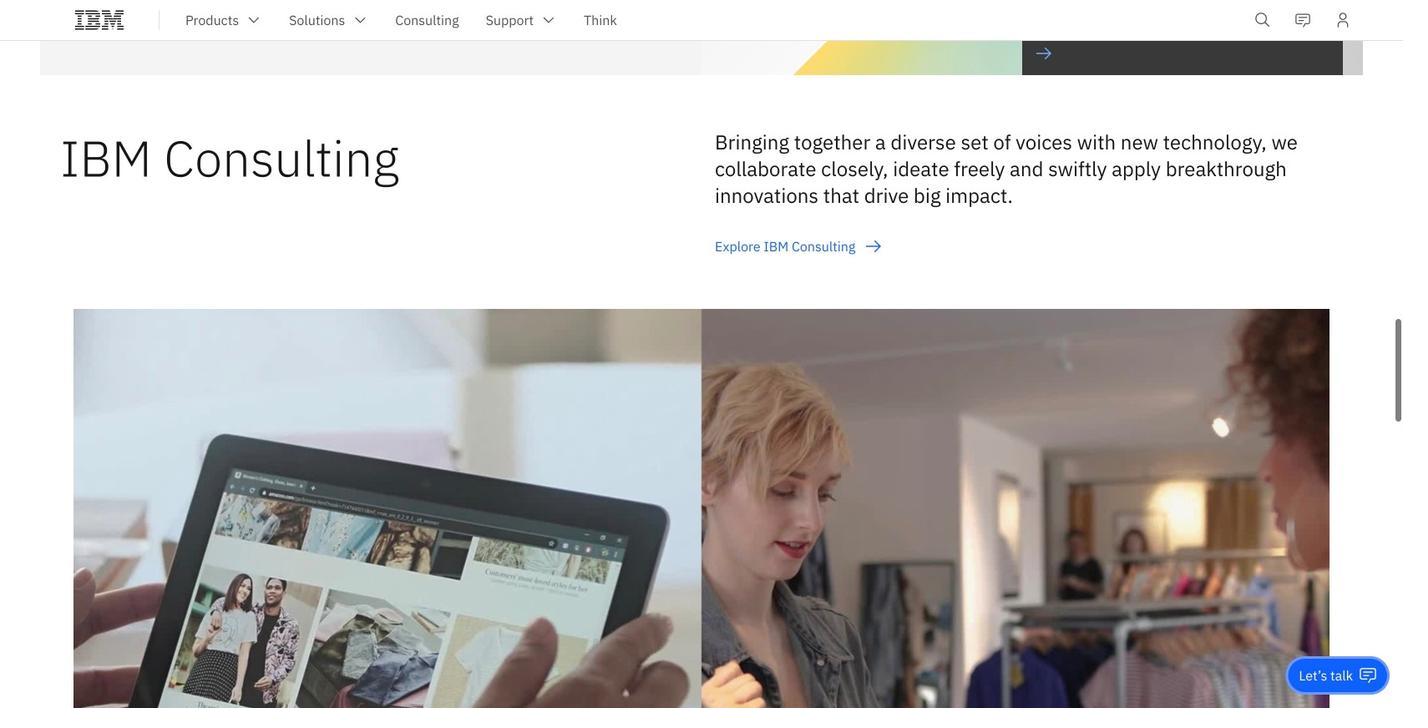 Task type: locate. For each thing, give the bounding box(es) containing it.
let's talk element
[[1299, 667, 1353, 685]]



